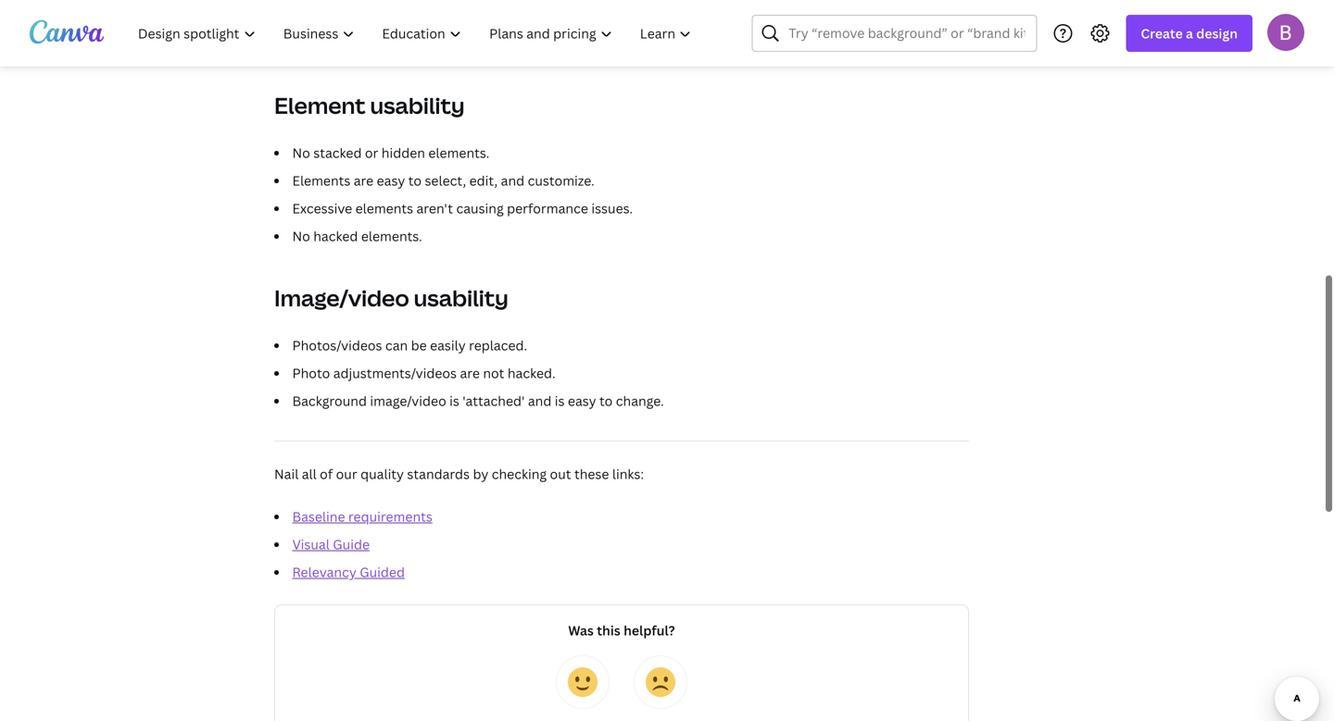 Task type: describe. For each thing, give the bounding box(es) containing it.
quality
[[360, 466, 404, 483]]

customize.
[[528, 172, 595, 189]]

no for no hacked elements.
[[292, 227, 310, 245]]

our
[[336, 466, 357, 483]]

no hacked elements.
[[292, 227, 422, 245]]

top level navigation element
[[126, 15, 707, 52]]

0 vertical spatial easy
[[377, 172, 405, 189]]

links:
[[612, 466, 644, 483]]

elements are easy to select, edit, and customize.
[[292, 172, 595, 189]]

all
[[302, 466, 317, 483]]

0 vertical spatial elements.
[[428, 144, 489, 162]]

by
[[473, 466, 488, 483]]

elements
[[292, 172, 350, 189]]

not
[[483, 365, 504, 382]]

visual
[[292, 536, 330, 554]]

🙂 image
[[568, 668, 598, 698]]

relevancy guided link
[[292, 564, 405, 581]]

photos/videos can be easily replaced.
[[292, 337, 527, 354]]

edit,
[[469, 172, 498, 189]]

1 horizontal spatial and
[[528, 392, 552, 410]]

a
[[1186, 25, 1193, 42]]

stacked
[[313, 144, 362, 162]]

visual guide link
[[292, 536, 370, 554]]

standards
[[407, 466, 470, 483]]

nail all of our quality standards by checking out these links:
[[274, 466, 644, 483]]

change.
[[616, 392, 664, 410]]

elements
[[355, 200, 413, 217]]

2 is from the left
[[555, 392, 565, 410]]

background
[[292, 392, 367, 410]]

1 vertical spatial are
[[460, 365, 480, 382]]

baseline requirements
[[292, 508, 432, 526]]

photo adjustments/videos are not hacked.
[[292, 365, 556, 382]]

requirements
[[348, 508, 432, 526]]

baseline requirements link
[[292, 508, 432, 526]]

create a design button
[[1126, 15, 1252, 52]]

out
[[550, 466, 571, 483]]

hacked.
[[508, 365, 556, 382]]

excessive
[[292, 200, 352, 217]]

design
[[1196, 25, 1238, 42]]

of
[[320, 466, 333, 483]]

or
[[365, 144, 378, 162]]

hidden
[[381, 144, 425, 162]]

guided
[[360, 564, 405, 581]]

Try "remove background" or "brand kit" search field
[[789, 16, 1025, 51]]

guide
[[333, 536, 370, 554]]



Task type: locate. For each thing, give the bounding box(es) containing it.
0 vertical spatial are
[[354, 172, 374, 189]]

1 vertical spatial no
[[292, 227, 310, 245]]

performance
[[507, 200, 588, 217]]

select,
[[425, 172, 466, 189]]

relevancy
[[292, 564, 356, 581]]

bob builder image
[[1267, 14, 1304, 51]]

no stacked or hidden elements.
[[292, 144, 489, 162]]

elements. up select,
[[428, 144, 489, 162]]

0 horizontal spatial to
[[408, 172, 422, 189]]

1 vertical spatial easy
[[568, 392, 596, 410]]

visual guide
[[292, 536, 370, 554]]

was
[[568, 622, 594, 640]]

photos/videos
[[292, 337, 382, 354]]

hacked
[[313, 227, 358, 245]]

and right edit,
[[501, 172, 524, 189]]

and
[[501, 172, 524, 189], [528, 392, 552, 410]]

'attached'
[[463, 392, 525, 410]]

1 vertical spatial usability
[[414, 283, 508, 313]]

be
[[411, 337, 427, 354]]

1 horizontal spatial is
[[555, 392, 565, 410]]

0 horizontal spatial is
[[449, 392, 459, 410]]

create a design
[[1141, 25, 1238, 42]]

0 vertical spatial no
[[292, 144, 310, 162]]

1 vertical spatial elements.
[[361, 227, 422, 245]]

photo
[[292, 365, 330, 382]]

no up elements
[[292, 144, 310, 162]]

0 horizontal spatial easy
[[377, 172, 405, 189]]

is down the 'hacked.'
[[555, 392, 565, 410]]

baseline
[[292, 508, 345, 526]]

1 no from the top
[[292, 144, 310, 162]]

0 vertical spatial usability
[[370, 90, 465, 120]]

relevancy guided
[[292, 564, 405, 581]]

image/video usability
[[274, 283, 508, 313]]

usability for image/video usability
[[414, 283, 508, 313]]

excessive elements aren't causing performance issues.
[[292, 200, 633, 217]]

image/video
[[370, 392, 446, 410]]

usability up the hidden
[[370, 90, 465, 120]]

checking
[[492, 466, 547, 483]]

usability up the easily
[[414, 283, 508, 313]]

element usability
[[274, 90, 465, 120]]

usability
[[370, 90, 465, 120], [414, 283, 508, 313]]

to down the hidden
[[408, 172, 422, 189]]

aren't
[[416, 200, 453, 217]]

to
[[408, 172, 422, 189], [599, 392, 613, 410]]

easy down the no stacked or hidden elements.
[[377, 172, 405, 189]]

0 horizontal spatial and
[[501, 172, 524, 189]]

causing
[[456, 200, 504, 217]]

adjustments/videos
[[333, 365, 457, 382]]

are left not
[[460, 365, 480, 382]]

1 vertical spatial to
[[599, 392, 613, 410]]

are down or
[[354, 172, 374, 189]]

1 vertical spatial and
[[528, 392, 552, 410]]

easy left change.
[[568, 392, 596, 410]]

0 vertical spatial to
[[408, 172, 422, 189]]

background image/video is 'attached' and is easy to change.
[[292, 392, 664, 410]]

0 horizontal spatial elements.
[[361, 227, 422, 245]]

0 horizontal spatial are
[[354, 172, 374, 189]]

are
[[354, 172, 374, 189], [460, 365, 480, 382]]

0 vertical spatial and
[[501, 172, 524, 189]]

these
[[574, 466, 609, 483]]

this
[[597, 622, 620, 640]]

1 horizontal spatial are
[[460, 365, 480, 382]]

to left change.
[[599, 392, 613, 410]]

2 no from the top
[[292, 227, 310, 245]]

usability for element usability
[[370, 90, 465, 120]]

helpful?
[[624, 622, 675, 640]]

no left hacked
[[292, 227, 310, 245]]

issues.
[[591, 200, 633, 217]]

1 horizontal spatial easy
[[568, 392, 596, 410]]

1 horizontal spatial to
[[599, 392, 613, 410]]

1 horizontal spatial elements.
[[428, 144, 489, 162]]

is left 'attached'
[[449, 392, 459, 410]]

create
[[1141, 25, 1183, 42]]

easy
[[377, 172, 405, 189], [568, 392, 596, 410]]

image/video
[[274, 283, 409, 313]]

can
[[385, 337, 408, 354]]

no
[[292, 144, 310, 162], [292, 227, 310, 245]]

is
[[449, 392, 459, 410], [555, 392, 565, 410]]

nail
[[274, 466, 299, 483]]

elements. down elements
[[361, 227, 422, 245]]

😔 image
[[646, 668, 675, 698]]

elements.
[[428, 144, 489, 162], [361, 227, 422, 245]]

and down the 'hacked.'
[[528, 392, 552, 410]]

element
[[274, 90, 366, 120]]

replaced.
[[469, 337, 527, 354]]

no for no stacked or hidden elements.
[[292, 144, 310, 162]]

was this helpful?
[[568, 622, 675, 640]]

1 is from the left
[[449, 392, 459, 410]]

easily
[[430, 337, 466, 354]]



Task type: vqa. For each thing, say whether or not it's contained in the screenshot.
Education ELEMENT
no



